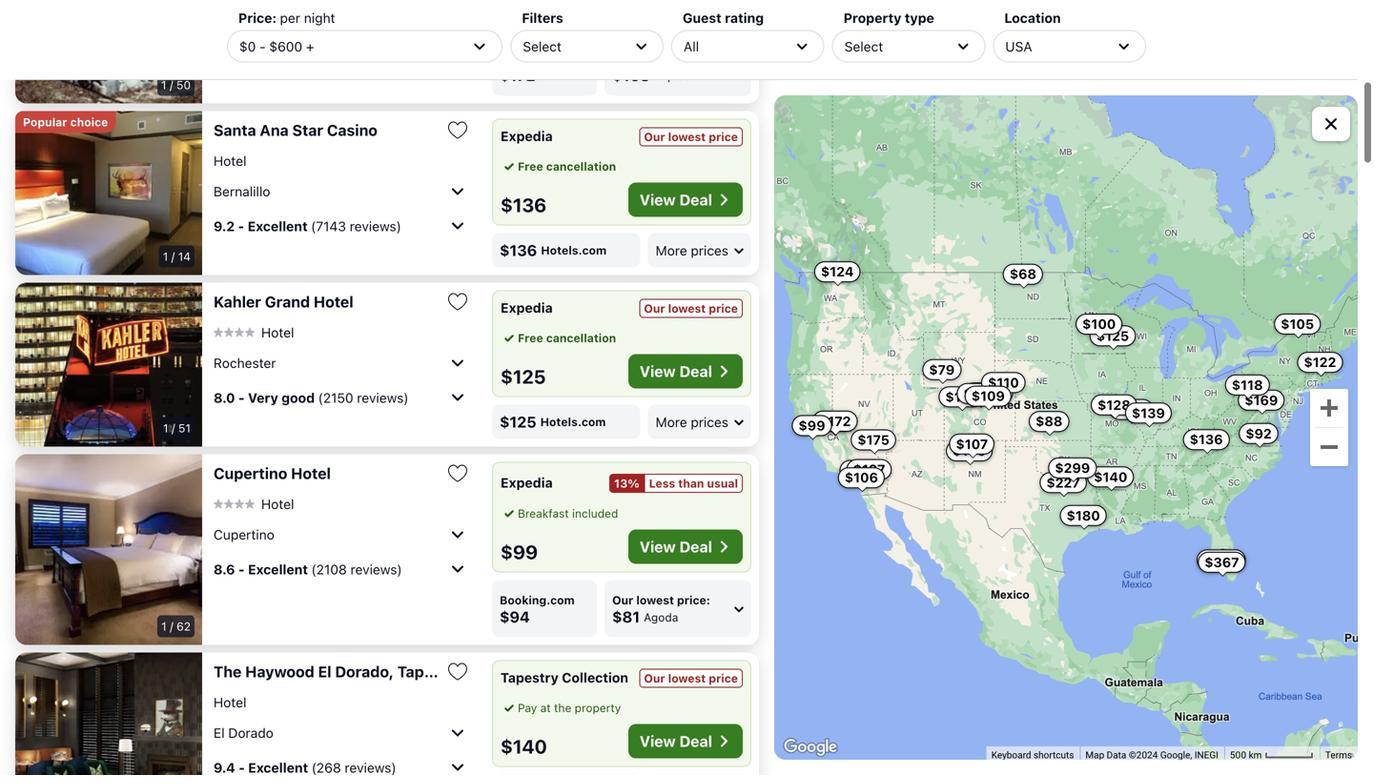 Task type: locate. For each thing, give the bounding box(es) containing it.
very up $0 - $600 +
[[248, 20, 278, 36]]

$99 button
[[792, 415, 832, 436]]

2 free cancellation button from the top
[[501, 330, 616, 347]]

$100 button
[[1076, 314, 1123, 335]]

price: inside our lowest price: $81 agoda
[[677, 594, 710, 607]]

$140 inside button
[[1094, 469, 1128, 485]]

ana
[[260, 121, 289, 139]]

1 prices from the top
[[691, 242, 729, 258]]

1 vertical spatial very
[[248, 390, 278, 406]]

usual
[[707, 477, 738, 490]]

$227 button
[[1040, 472, 1087, 493]]

more prices for $125
[[656, 414, 729, 430]]

price: up trip.com
[[677, 52, 710, 65]]

2 good from the top
[[282, 390, 315, 406]]

3 view deal from the top
[[640, 538, 712, 556]]

$92
[[1246, 426, 1272, 441]]

tapestry inside button
[[398, 663, 463, 681]]

1 horizontal spatial $136 button
[[1183, 429, 1230, 450]]

$180 button
[[1060, 505, 1107, 526]]

price for $140
[[709, 672, 738, 685]]

$79 button
[[923, 359, 962, 380]]

kahler
[[214, 293, 261, 311]]

1 for $136
[[163, 250, 168, 263]]

$136 button left $92 button
[[1183, 429, 1230, 450]]

2 price: from the top
[[677, 594, 710, 607]]

select down the property
[[845, 38, 883, 54]]

lowest inside our lowest price: $81 agoda
[[637, 594, 674, 607]]

free for $125
[[518, 331, 543, 345]]

hotel button down the 'the'
[[214, 694, 246, 711]]

1 cupertino from the top
[[214, 464, 287, 483]]

0 horizontal spatial $99
[[501, 541, 538, 563]]

$136
[[501, 194, 547, 216], [500, 241, 537, 259], [1190, 432, 1223, 448], [953, 443, 986, 459]]

3 deal from the top
[[680, 538, 712, 556]]

tapestry up pay
[[501, 670, 559, 686]]

2 our lowest price from the top
[[644, 302, 738, 315]]

2 vertical spatial our lowest price
[[644, 672, 738, 685]]

cupertino
[[214, 464, 287, 483], [214, 527, 275, 542]]

1 vertical spatial $125
[[501, 365, 546, 388]]

1 vertical spatial expedia
[[501, 300, 553, 316]]

/ left the 62
[[170, 620, 173, 633]]

3 our lowest price from the top
[[644, 672, 738, 685]]

1 view deal from the top
[[640, 191, 712, 209]]

hotel button down santa at the top left of page
[[214, 152, 246, 169]]

cupertino up 8.6
[[214, 527, 275, 542]]

price: up agoda
[[677, 594, 710, 607]]

1 vertical spatial free
[[518, 331, 543, 345]]

lowest inside our lowest price: $168 trip.com
[[637, 52, 674, 65]]

1 vertical spatial excellent
[[248, 562, 308, 577]]

2 very from the top
[[248, 390, 278, 406]]

1 vertical spatial cupertino
[[214, 527, 275, 542]]

- right 8.6
[[238, 562, 245, 577]]

deal for $136
[[680, 191, 712, 209]]

deal for $125
[[680, 362, 712, 381]]

good up '+'
[[281, 20, 315, 36]]

1 our lowest price from the top
[[644, 130, 738, 144]]

- for $136
[[238, 218, 244, 234]]

1 left 51
[[163, 422, 168, 435]]

1 vertical spatial more prices button
[[648, 405, 752, 439]]

1 vertical spatial free cancellation button
[[501, 330, 616, 347]]

$140
[[1094, 469, 1128, 485], [501, 735, 547, 758]]

1 horizontal spatial $140
[[1094, 469, 1128, 485]]

3 price from the top
[[709, 672, 738, 685]]

0 vertical spatial very
[[248, 20, 278, 36]]

2 view deal from the top
[[640, 362, 712, 381]]

price
[[709, 130, 738, 144], [709, 302, 738, 315], [709, 672, 738, 685]]

hotel button down cupertino hotel
[[214, 496, 294, 512]]

2 cancellation from the top
[[546, 331, 616, 345]]

0 vertical spatial excellent
[[248, 218, 308, 234]]

$140 right $299
[[1094, 469, 1128, 485]]

view for $125
[[640, 362, 676, 381]]

hotel down the 'the'
[[214, 695, 246, 710]]

1 vertical spatial more
[[656, 414, 687, 430]]

cancellation for $136
[[546, 160, 616, 173]]

select for property type
[[845, 38, 883, 54]]

excellent left the (2108
[[248, 562, 308, 577]]

2 price from the top
[[709, 302, 738, 315]]

map data ©2024 google, inegi
[[1086, 749, 1219, 761]]

4 view deal from the top
[[640, 732, 712, 751]]

$99 left $175 on the right of the page
[[799, 418, 826, 433]]

the haywood el dorado, tapestry by hilton collection
[[214, 663, 612, 681]]

cupertino for cupertino hotel
[[214, 464, 287, 483]]

1 vertical spatial hotels.com
[[541, 244, 607, 257]]

(7582
[[318, 20, 355, 36]]

good left '(2150'
[[282, 390, 315, 406]]

$121
[[819, 414, 850, 429]]

$109 $128
[[972, 388, 1131, 413]]

keyboard
[[992, 749, 1031, 761]]

1 very from the top
[[248, 20, 278, 36]]

2 vertical spatial hotels.com
[[540, 415, 606, 429]]

4 view deal button from the top
[[628, 724, 743, 759]]

$128
[[1098, 397, 1131, 413]]

1 horizontal spatial $99
[[799, 418, 826, 433]]

free cancellation button for $125
[[501, 330, 616, 347]]

view deal for $136
[[640, 191, 712, 209]]

excellent for $136
[[248, 218, 308, 234]]

$105
[[1281, 316, 1314, 332]]

0 vertical spatial $125
[[1097, 328, 1129, 344]]

1 / 14
[[163, 250, 191, 263]]

view deal
[[640, 191, 712, 209], [640, 362, 712, 381], [640, 538, 712, 556], [640, 732, 712, 751]]

free for $136
[[518, 160, 543, 173]]

$110 button
[[981, 372, 1026, 393]]

1 vertical spatial price
[[709, 302, 738, 315]]

hotel up 'cupertino' button on the left of the page
[[291, 464, 331, 483]]

very right 8.0
[[248, 390, 278, 406]]

/ left 51
[[172, 422, 175, 435]]

1 for $125
[[163, 422, 168, 435]]

$124 button
[[814, 261, 861, 282]]

keyboard shortcuts
[[992, 749, 1074, 761]]

1 free cancellation button from the top
[[501, 158, 616, 175]]

0 vertical spatial hotels.com
[[500, 52, 565, 65]]

2 free cancellation from the top
[[518, 331, 616, 345]]

1 more prices from the top
[[656, 242, 729, 258]]

0 vertical spatial expedia
[[501, 128, 553, 144]]

$68
[[1010, 266, 1037, 282]]

1 vertical spatial price:
[[677, 594, 710, 607]]

1 more prices button from the top
[[648, 233, 752, 268]]

1 left 14 at the top
[[163, 250, 168, 263]]

expedia for $136
[[501, 128, 553, 144]]

- for $99
[[238, 562, 245, 577]]

0 vertical spatial our lowest price
[[644, 130, 738, 144]]

1 left the 62
[[161, 620, 167, 633]]

- right 8.0
[[238, 390, 245, 406]]

0 vertical spatial free cancellation button
[[501, 158, 616, 175]]

view deal button for $136
[[628, 183, 743, 217]]

0 vertical spatial free cancellation
[[518, 160, 616, 173]]

2 free from the top
[[518, 331, 543, 345]]

at
[[540, 701, 551, 715]]

1 free cancellation from the top
[[518, 160, 616, 173]]

el left dorado
[[214, 725, 225, 741]]

2 cupertino from the top
[[214, 527, 275, 542]]

$169 button
[[1238, 390, 1285, 411]]

2 vertical spatial price
[[709, 672, 738, 685]]

$190 button
[[957, 383, 1004, 404]]

keyboard shortcuts button
[[992, 749, 1074, 762]]

$140 down pay
[[501, 735, 547, 758]]

$136 button down $178 button
[[946, 441, 993, 462]]

8.0 - very good (2150 reviews)
[[214, 390, 409, 406]]

lowest
[[637, 52, 674, 65], [668, 130, 706, 144], [668, 302, 706, 315], [637, 594, 674, 607], [668, 672, 706, 685]]

1 view deal button from the top
[[628, 183, 743, 217]]

el left dorado,
[[318, 663, 332, 681]]

9.2 - excellent (7143 reviews)
[[214, 218, 401, 234]]

13% less than usual
[[614, 477, 738, 490]]

tapestry left by
[[398, 663, 463, 681]]

deal for $140
[[680, 732, 712, 751]]

all
[[684, 38, 699, 54]]

$99 down "breakfast"
[[501, 541, 538, 563]]

0 horizontal spatial el
[[214, 725, 225, 741]]

1 select from the left
[[523, 38, 562, 54]]

1 price: from the top
[[677, 52, 710, 65]]

prices for $125
[[691, 414, 729, 430]]

our inside our lowest price: $81 agoda
[[612, 594, 634, 607]]

more prices button for $125
[[648, 405, 752, 439]]

1 expedia from the top
[[501, 128, 553, 144]]

0 horizontal spatial $172
[[500, 66, 536, 84]]

excellent down bernalillo
[[248, 218, 308, 234]]

$125 button
[[1090, 325, 1136, 346]]

0 vertical spatial more
[[656, 242, 687, 258]]

2 expedia from the top
[[501, 300, 553, 316]]

/ left 14 at the top
[[171, 250, 175, 263]]

$600
[[269, 38, 302, 54], [1204, 552, 1240, 568]]

$139
[[1132, 405, 1165, 421]]

deal for $99
[[680, 538, 712, 556]]

price: for $81
[[677, 594, 710, 607]]

el inside el dorado button
[[214, 725, 225, 741]]

0 horizontal spatial select
[[523, 38, 562, 54]]

1 good from the top
[[281, 20, 315, 36]]

- right 9.2
[[238, 218, 244, 234]]

1 horizontal spatial $172
[[819, 413, 851, 429]]

0 vertical spatial cancellation
[[546, 160, 616, 173]]

rochester
[[214, 355, 276, 371]]

el dorado
[[214, 725, 274, 741]]

0 vertical spatial prices
[[691, 242, 729, 258]]

hotel down cupertino hotel
[[261, 496, 294, 512]]

1 vertical spatial $172
[[819, 413, 851, 429]]

2 more prices from the top
[[656, 414, 729, 430]]

3 view from the top
[[640, 538, 676, 556]]

1 free from the top
[[518, 160, 543, 173]]

3 expedia from the top
[[501, 475, 553, 491]]

our lowest price for $136
[[644, 130, 738, 144]]

$124
[[821, 264, 854, 280]]

2 prices from the top
[[691, 414, 729, 430]]

$175 button
[[851, 430, 896, 451]]

cancellation for $125
[[546, 331, 616, 345]]

collection up the pay at the property
[[537, 663, 612, 681]]

0 vertical spatial more prices button
[[648, 233, 752, 268]]

2 view deal button from the top
[[628, 354, 743, 389]]

4 deal from the top
[[680, 732, 712, 751]]

1 vertical spatial good
[[282, 390, 315, 406]]

hotel button
[[214, 152, 246, 169], [214, 324, 294, 341], [214, 496, 294, 512], [214, 694, 246, 711]]

2 vertical spatial expedia
[[501, 475, 553, 491]]

/ for $99
[[170, 620, 173, 633]]

0 vertical spatial more prices
[[656, 242, 729, 258]]

price: inside our lowest price: $168 trip.com
[[677, 52, 710, 65]]

1 vertical spatial prices
[[691, 414, 729, 430]]

$122
[[1304, 354, 1337, 370]]

inegi
[[1195, 749, 1219, 761]]

breakfast included
[[518, 507, 618, 520]]

2 more prices button from the top
[[648, 405, 752, 439]]

good
[[281, 20, 315, 36], [282, 390, 315, 406]]

0 vertical spatial el
[[318, 663, 332, 681]]

$175
[[858, 432, 890, 448]]

hotels.com for $125
[[540, 415, 606, 429]]

0 horizontal spatial $140
[[501, 735, 547, 758]]

map region
[[774, 95, 1358, 760]]

1 vertical spatial $600
[[1204, 552, 1240, 568]]

2 deal from the top
[[680, 362, 712, 381]]

cupertino hotel, (cupertino, usa) image
[[15, 454, 202, 645]]

2 vertical spatial $125
[[500, 413, 537, 431]]

0 vertical spatial $172
[[500, 66, 536, 84]]

4 view from the top
[[640, 732, 676, 751]]

free
[[518, 160, 543, 173], [518, 331, 543, 345]]

1 cancellation from the top
[[546, 160, 616, 173]]

1 price from the top
[[709, 130, 738, 144]]

1 vertical spatial $140
[[501, 735, 547, 758]]

$178
[[946, 389, 978, 405]]

1 horizontal spatial $600
[[1204, 552, 1240, 568]]

$107
[[956, 436, 988, 452]]

62
[[177, 620, 191, 633]]

3 view deal button from the top
[[628, 530, 743, 564]]

el
[[318, 663, 332, 681], [214, 725, 225, 741]]

good for (2150
[[282, 390, 315, 406]]

0 vertical spatial cupertino
[[214, 464, 287, 483]]

google,
[[1161, 749, 1193, 761]]

$197
[[853, 462, 885, 477]]

property
[[575, 701, 621, 715]]

1
[[161, 78, 167, 92], [163, 250, 168, 263], [163, 422, 168, 435], [161, 620, 167, 633]]

1 view from the top
[[640, 191, 676, 209]]

excellent
[[248, 218, 308, 234], [248, 562, 308, 577]]

cupertino down 8.0
[[214, 464, 287, 483]]

expedia for $99
[[501, 475, 553, 491]]

0 vertical spatial free
[[518, 160, 543, 173]]

0 vertical spatial $99
[[799, 418, 826, 433]]

0 vertical spatial price:
[[677, 52, 710, 65]]

view for $140
[[640, 732, 676, 751]]

0 horizontal spatial $600
[[269, 38, 302, 54]]

1 / 50
[[161, 78, 191, 92]]

hotel yosemite view lodge, (el portal, usa) image
[[15, 0, 202, 103]]

usa
[[1006, 38, 1033, 54]]

1 deal from the top
[[680, 191, 712, 209]]

3 hotel button from the top
[[214, 496, 294, 512]]

2 more from the top
[[656, 414, 687, 430]]

2 view from the top
[[640, 362, 676, 381]]

1 vertical spatial cancellation
[[546, 331, 616, 345]]

1 vertical spatial our lowest price
[[644, 302, 738, 315]]

1 vertical spatial more prices
[[656, 414, 729, 430]]

0 vertical spatial price
[[709, 130, 738, 144]]

1 hotel button from the top
[[214, 152, 246, 169]]

free cancellation for $125
[[518, 331, 616, 345]]

1 horizontal spatial select
[[845, 38, 883, 54]]

agoda
[[644, 611, 678, 624]]

lowest for $140
[[668, 672, 706, 685]]

0 vertical spatial $140
[[1094, 469, 1128, 485]]

$0 - $600 +
[[239, 38, 314, 54]]

2 hotel button from the top
[[214, 324, 294, 341]]

hotel right grand
[[314, 293, 354, 311]]

select down the filters
[[523, 38, 562, 54]]

$99
[[799, 418, 826, 433], [501, 541, 538, 563]]

0 vertical spatial good
[[281, 20, 315, 36]]

pay
[[518, 701, 537, 715]]

$136 button
[[1183, 429, 1230, 450], [946, 441, 993, 462]]

hotel button for $99
[[214, 496, 294, 512]]

4 hotel button from the top
[[214, 694, 246, 711]]

1 more from the top
[[656, 242, 687, 258]]

0 horizontal spatial tapestry
[[398, 663, 463, 681]]

$140 button
[[1087, 467, 1134, 488]]

tapestry
[[398, 663, 463, 681], [501, 670, 559, 686]]

- right 8.2
[[238, 20, 245, 36]]

1 horizontal spatial el
[[318, 663, 332, 681]]

0 horizontal spatial $136 button
[[946, 441, 993, 462]]

hotel button up rochester
[[214, 324, 294, 341]]

1 vertical spatial free cancellation
[[518, 331, 616, 345]]

2 select from the left
[[845, 38, 883, 54]]

cupertino button
[[214, 519, 469, 550]]

price: for $168
[[677, 52, 710, 65]]

breakfast
[[518, 507, 569, 520]]

- for $125
[[238, 390, 245, 406]]

$122 button
[[1298, 352, 1343, 373]]

$113 button
[[1109, 399, 1154, 420]]

1 vertical spatial el
[[214, 725, 225, 741]]



Task type: describe. For each thing, give the bounding box(es) containing it.
$164
[[846, 463, 880, 478]]

view deal button for $140
[[628, 724, 743, 759]]

view for $136
[[640, 191, 676, 209]]

(7143
[[311, 218, 346, 234]]

1 for $99
[[161, 620, 167, 633]]

tapestry collection
[[501, 670, 628, 686]]

reviews) right the (2108
[[351, 562, 402, 577]]

view deal for $125
[[640, 362, 712, 381]]

$172 inside hotels.com $172
[[500, 66, 536, 84]]

$68 button
[[1003, 264, 1043, 285]]

by
[[466, 663, 485, 681]]

trip.com
[[654, 69, 701, 83]]

/ for $125
[[172, 422, 175, 435]]

very for 8.2
[[248, 20, 278, 36]]

$107 button
[[949, 434, 995, 455]]

excellent for $99
[[248, 562, 308, 577]]

el inside the haywood el dorado, tapestry by hilton collection button
[[318, 663, 332, 681]]

8.2 - very good (7582 reviews)
[[214, 20, 410, 36]]

1 left 50
[[161, 78, 167, 92]]

per
[[280, 10, 300, 26]]

popular
[[23, 115, 67, 129]]

bernalillo button
[[214, 176, 469, 206]]

kahler grand hotel, (rochester, usa) image
[[15, 283, 202, 447]]

our lowest price for $140
[[644, 672, 738, 685]]

price: per night
[[238, 10, 335, 26]]

the
[[554, 701, 572, 715]]

booking.com
[[500, 594, 575, 607]]

breakfast included button
[[501, 505, 618, 522]]

$118
[[1232, 377, 1263, 393]]

0 vertical spatial $600
[[269, 38, 302, 54]]

our for $125
[[644, 302, 665, 315]]

$172 button
[[813, 411, 858, 432]]

good for (7582
[[281, 20, 315, 36]]

our inside our lowest price: $168 trip.com
[[612, 52, 634, 65]]

cupertino for cupertino
[[214, 527, 275, 542]]

our lowest price: $81 agoda
[[612, 594, 710, 626]]

$190
[[964, 386, 997, 401]]

$109 button
[[965, 386, 1012, 407]]

shortcuts
[[1034, 749, 1074, 761]]

$168
[[612, 66, 650, 84]]

terms
[[1326, 749, 1352, 761]]

santa ana star casino button
[[214, 121, 439, 140]]

the haywood el dorado, tapestry by hilton collection, (el dorado, usa) image
[[15, 653, 202, 775]]

$227
[[1047, 475, 1080, 490]]

$99 inside $99 button
[[799, 418, 826, 433]]

collection up the property at left
[[562, 670, 628, 686]]

$125 inside $125 button
[[1097, 328, 1129, 344]]

km
[[1249, 749, 1262, 761]]

santa ana star casino, (bernalillo, usa) image
[[15, 111, 202, 275]]

more prices button for $136
[[648, 233, 752, 268]]

more prices for $136
[[656, 242, 729, 258]]

$164 button
[[840, 460, 887, 481]]

$92 button
[[1239, 423, 1279, 444]]

$367
[[1205, 554, 1239, 570]]

(2108
[[311, 562, 347, 577]]

bernalillo
[[214, 183, 270, 199]]

star
[[292, 121, 323, 139]]

8.0
[[214, 390, 235, 406]]

/ left 50
[[170, 78, 173, 92]]

$118 button
[[1225, 375, 1270, 396]]

free cancellation for $136
[[518, 160, 616, 173]]

hotel down santa at the top left of page
[[214, 153, 246, 169]]

pay at the property
[[518, 701, 621, 715]]

8.6 - excellent (2108 reviews)
[[214, 562, 402, 577]]

$0
[[239, 38, 256, 54]]

$180
[[1067, 508, 1100, 523]]

500
[[1230, 749, 1247, 761]]

dorado
[[228, 725, 274, 741]]

very for 8.0
[[248, 390, 278, 406]]

google image
[[779, 735, 842, 760]]

view deal for $99
[[640, 538, 712, 556]]

cupertino hotel
[[214, 464, 331, 483]]

$139 $88
[[1036, 405, 1165, 429]]

$178 button
[[939, 387, 985, 408]]

grand
[[265, 293, 310, 311]]

1 vertical spatial $99
[[501, 541, 538, 563]]

night
[[304, 10, 335, 26]]

1 horizontal spatial tapestry
[[501, 670, 559, 686]]

view deal for $140
[[640, 732, 712, 751]]

rochester button
[[214, 348, 469, 378]]

lowest for $136
[[668, 130, 706, 144]]

$299
[[1055, 460, 1090, 476]]

view deal button for $99
[[628, 530, 743, 564]]

expedia for $125
[[501, 300, 553, 316]]

choice
[[70, 115, 108, 129]]

- right $0
[[260, 38, 266, 54]]

hotels.com for $136
[[541, 244, 607, 257]]

$113
[[1116, 402, 1147, 417]]

prices for $136
[[691, 242, 729, 258]]

the
[[214, 663, 242, 681]]

$600 inside button
[[1204, 552, 1240, 568]]

14
[[178, 250, 191, 263]]

13%
[[614, 477, 640, 490]]

price for $136
[[709, 130, 738, 144]]

map
[[1086, 749, 1105, 761]]

500 km button
[[1225, 747, 1320, 762]]

more for $125
[[656, 414, 687, 430]]

the haywood el dorado, tapestry by hilton collection button
[[214, 662, 612, 681]]

guest
[[683, 10, 722, 26]]

property
[[844, 10, 902, 26]]

$106 button
[[838, 468, 885, 489]]

$118 $190
[[964, 377, 1263, 401]]

kahler grand hotel button
[[214, 292, 439, 311]]

free cancellation button for $136
[[501, 158, 616, 175]]

$106
[[845, 470, 878, 486]]

hotel down kahler grand hotel
[[261, 325, 294, 340]]

our lowest price: $168 trip.com
[[612, 52, 710, 84]]

view for $99
[[640, 538, 676, 556]]

$172 inside button
[[819, 413, 851, 429]]

santa
[[214, 121, 256, 139]]

our for $140
[[644, 672, 665, 685]]

$459 button
[[964, 383, 1013, 404]]

location
[[1005, 10, 1061, 26]]

8.6
[[214, 562, 235, 577]]

reviews) right '(2150'
[[357, 390, 409, 406]]

collection inside button
[[537, 663, 612, 681]]

data
[[1107, 749, 1127, 761]]

$110
[[988, 375, 1019, 390]]

more for $136
[[656, 242, 687, 258]]

our for $136
[[644, 130, 665, 144]]

dorado,
[[335, 663, 394, 681]]

$100
[[1083, 316, 1116, 332]]

kahler grand hotel
[[214, 293, 354, 311]]

less
[[649, 477, 675, 490]]

el dorado button
[[214, 718, 469, 748]]

$459
[[971, 385, 1007, 401]]

$600 button
[[1197, 550, 1246, 571]]

our lowest price for $125
[[644, 302, 738, 315]]

hotel button for $125
[[214, 324, 294, 341]]

included
[[572, 507, 618, 520]]

select for filters
[[523, 38, 562, 54]]

view deal button for $125
[[628, 354, 743, 389]]

property type
[[844, 10, 935, 26]]

price for $125
[[709, 302, 738, 315]]

than
[[678, 477, 704, 490]]

/ for $136
[[171, 250, 175, 263]]

reviews) right (7582
[[358, 20, 410, 36]]

booking.com $94
[[500, 594, 575, 626]]

hotel button for $140
[[214, 694, 246, 711]]

reviews) right (7143
[[350, 218, 401, 234]]

lowest for $125
[[668, 302, 706, 315]]



Task type: vqa. For each thing, say whether or not it's contained in the screenshot.
second Free cancellation
yes



